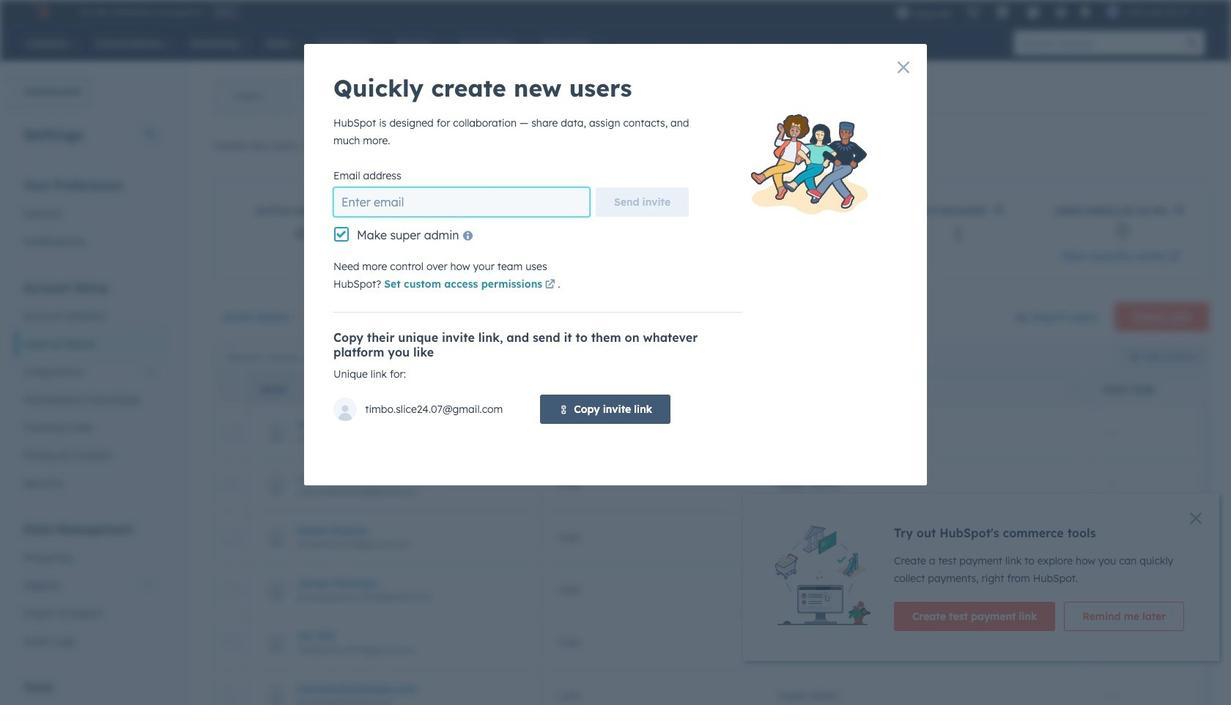 Task type: describe. For each thing, give the bounding box(es) containing it.
Enter email email field
[[333, 188, 590, 217]]

Search name or email address search field
[[217, 344, 429, 370]]

data management element
[[15, 522, 164, 656]]

account setup element
[[15, 280, 164, 498]]

2 access element from the top
[[760, 617, 1090, 670]]

Search HubSpot search field
[[1014, 31, 1180, 56]]

press to sort. image
[[1072, 384, 1077, 394]]

1 main team element from the top
[[1090, 512, 1231, 564]]

1 vertical spatial close image
[[1190, 513, 1202, 525]]



Task type: locate. For each thing, give the bounding box(es) containing it.
0 vertical spatial link opens in a new window image
[[810, 139, 821, 156]]

1 horizontal spatial link opens in a new window image
[[810, 139, 821, 156]]

press to sort. element
[[1072, 384, 1077, 396]]

main team element
[[1090, 512, 1231, 564], [1090, 564, 1231, 617], [1090, 617, 1231, 670]]

navigation
[[213, 78, 356, 114]]

dialog
[[304, 44, 927, 486]]

1 access element from the top
[[760, 406, 1090, 459]]

2 main team element from the top
[[1090, 564, 1231, 617]]

close image
[[898, 62, 909, 73], [1190, 513, 1202, 525]]

link opens in a new window image
[[810, 141, 821, 152], [1170, 249, 1180, 267], [1170, 252, 1180, 263], [545, 277, 555, 295]]

0 horizontal spatial close image
[[898, 62, 909, 73]]

1 vertical spatial access element
[[760, 617, 1090, 670]]

menu
[[889, 0, 1214, 23]]

0 vertical spatial access element
[[760, 406, 1090, 459]]

0 vertical spatial close image
[[898, 62, 909, 73]]

marketplaces image
[[996, 7, 1009, 20]]

1 horizontal spatial close image
[[1190, 513, 1202, 525]]

1 vertical spatial link opens in a new window image
[[545, 280, 555, 291]]

your preferences element
[[15, 177, 164, 256]]

access element
[[760, 406, 1090, 459], [760, 617, 1090, 670]]

link opens in a new window image
[[810, 139, 821, 156], [545, 280, 555, 291]]

0 horizontal spatial link opens in a new window image
[[545, 280, 555, 291]]

ruby anderson image
[[1106, 5, 1119, 18]]

3 main team element from the top
[[1090, 617, 1231, 670]]



Task type: vqa. For each thing, say whether or not it's contained in the screenshot.
COMPANY NAME SINGLE-LINE TEXT
no



